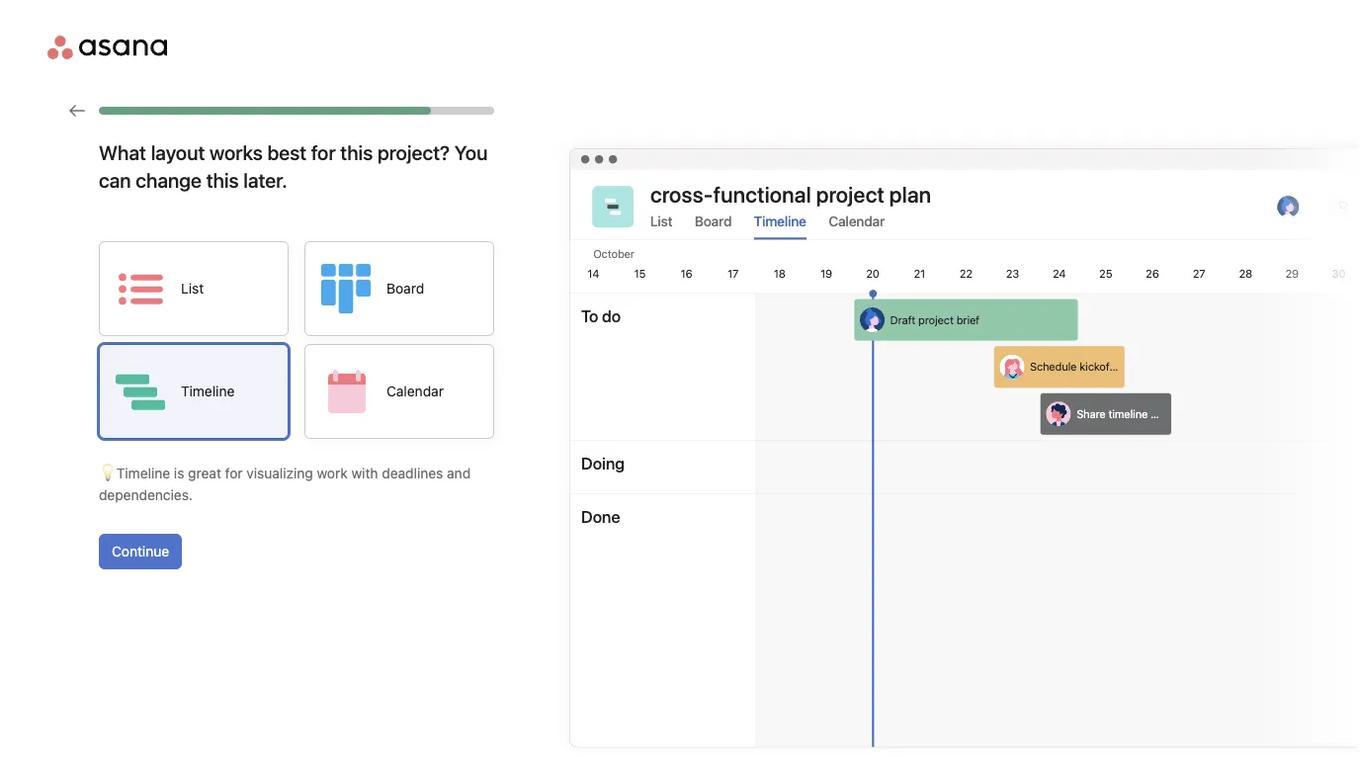 Task type: vqa. For each thing, say whether or not it's contained in the screenshot.
bottom Tara
no



Task type: locate. For each thing, give the bounding box(es) containing it.
1 horizontal spatial for
[[311, 140, 336, 164]]

what layout works best for this project? you can change this later.
[[99, 140, 488, 191]]

21
[[914, 267, 925, 280]]

15
[[634, 267, 646, 280]]

functional
[[714, 182, 812, 208]]

calendar
[[829, 213, 885, 229], [387, 383, 444, 399]]

timeline
[[1109, 408, 1148, 421]]

board
[[695, 213, 732, 229], [387, 280, 424, 297]]

this
[[340, 140, 373, 164]]

for
[[311, 140, 336, 164], [225, 465, 243, 482]]

visualizing
[[247, 465, 313, 482]]

go back image
[[69, 103, 85, 119]]

27
[[1193, 267, 1206, 280]]

draft
[[891, 313, 916, 327]]

1 vertical spatial timeline
[[181, 383, 235, 399]]

1 horizontal spatial calendar
[[829, 213, 885, 229]]

0 vertical spatial with
[[1151, 408, 1172, 421]]

project plan
[[816, 182, 932, 208]]

0 horizontal spatial with
[[351, 465, 378, 482]]

16
[[681, 267, 693, 280]]

meeting
[[1117, 360, 1157, 374]]

this later.
[[206, 168, 287, 191]]

30
[[1333, 267, 1346, 280]]

doing
[[581, 454, 625, 473]]

with right work
[[351, 465, 378, 482]]

calendar up deadlines
[[387, 383, 444, 399]]

💡 timeline is great for visualizing work with deadlines and dependencies.
[[99, 465, 471, 503]]

with
[[1151, 408, 1172, 421], [351, 465, 378, 482]]

timeline up "dependencies."
[[116, 465, 170, 482]]

2 horizontal spatial timeline
[[754, 213, 807, 229]]

timeline down cross-functional project plan
[[754, 213, 807, 229]]

timeline
[[754, 213, 807, 229], [181, 383, 235, 399], [116, 465, 170, 482]]

is
[[174, 465, 184, 482]]

can
[[99, 168, 131, 191]]

with right timeline
[[1151, 408, 1172, 421]]

0 vertical spatial timeline
[[754, 213, 807, 229]]

18
[[774, 267, 786, 280]]

schedule kickoff meeting
[[1030, 360, 1157, 374]]

for right great
[[225, 465, 243, 482]]

1 horizontal spatial board
[[695, 213, 732, 229]]

0 vertical spatial for
[[311, 140, 336, 164]]

1 vertical spatial board
[[387, 280, 424, 297]]

timeline up great
[[181, 383, 235, 399]]

29
[[1286, 267, 1299, 280]]

for for great
[[225, 465, 243, 482]]

17
[[728, 267, 739, 280]]

for inside what layout works best for this project? you can change this later.
[[311, 140, 336, 164]]

dependencies.
[[99, 487, 193, 503]]

28
[[1239, 267, 1253, 280]]

0 horizontal spatial board
[[387, 280, 424, 297]]

1 horizontal spatial list
[[650, 213, 673, 229]]

list
[[650, 213, 673, 229], [181, 280, 204, 297]]

1 vertical spatial for
[[225, 465, 243, 482]]

💡
[[99, 465, 113, 482]]

0 horizontal spatial for
[[225, 465, 243, 482]]

1 vertical spatial with
[[351, 465, 378, 482]]

calendar down project plan
[[829, 213, 885, 229]]

and
[[447, 465, 471, 482]]

timelinemulticoloricon image
[[605, 198, 621, 215]]

24
[[1053, 267, 1066, 280]]

best
[[267, 140, 307, 164]]

brief
[[957, 313, 980, 327]]

for left this
[[311, 140, 336, 164]]

for inside 💡 timeline is great for visualizing work with deadlines and dependencies.
[[225, 465, 243, 482]]

0 horizontal spatial list
[[181, 280, 204, 297]]

0 horizontal spatial timeline
[[116, 465, 170, 482]]

for for best
[[311, 140, 336, 164]]

2 vertical spatial timeline
[[116, 465, 170, 482]]

0 horizontal spatial calendar
[[387, 383, 444, 399]]

0 vertical spatial board
[[695, 213, 732, 229]]

what
[[99, 140, 146, 164]]



Task type: describe. For each thing, give the bounding box(es) containing it.
with inside 💡 timeline is great for visualizing work with deadlines and dependencies.
[[351, 465, 378, 482]]

kickoff
[[1080, 360, 1114, 374]]

14
[[588, 267, 599, 280]]

22
[[960, 267, 973, 280]]

share timeline with teammates
[[1077, 408, 1231, 421]]

20
[[867, 267, 880, 280]]

to do
[[581, 306, 621, 325]]

deadlines
[[382, 465, 443, 482]]

timeline inside 💡 timeline is great for visualizing work with deadlines and dependencies.
[[116, 465, 170, 482]]

23
[[1006, 267, 1020, 280]]

done
[[581, 507, 620, 526]]

works
[[210, 140, 263, 164]]

cross-functional project plan
[[650, 182, 932, 208]]

26
[[1146, 267, 1159, 280]]

you
[[455, 140, 488, 164]]

1 vertical spatial calendar
[[387, 383, 444, 399]]

draft project brief
[[891, 313, 980, 327]]

1 vertical spatial list
[[181, 280, 204, 297]]

25
[[1100, 267, 1113, 280]]

project
[[919, 313, 954, 327]]

october
[[594, 248, 635, 261]]

19
[[821, 267, 832, 280]]

great
[[188, 465, 221, 482]]

change
[[136, 168, 202, 191]]

teammates
[[1175, 408, 1231, 421]]

schedule
[[1030, 360, 1077, 374]]

continue
[[112, 543, 169, 560]]

continue button
[[99, 534, 182, 570]]

1 horizontal spatial with
[[1151, 408, 1172, 421]]

project?
[[378, 140, 450, 164]]

work
[[317, 465, 348, 482]]

0 vertical spatial list
[[650, 213, 673, 229]]

share
[[1077, 408, 1106, 421]]

cross-
[[650, 182, 714, 208]]

0 vertical spatial calendar
[[829, 213, 885, 229]]

1 horizontal spatial timeline
[[181, 383, 235, 399]]

layout
[[151, 140, 205, 164]]

asana image
[[47, 36, 167, 59]]



